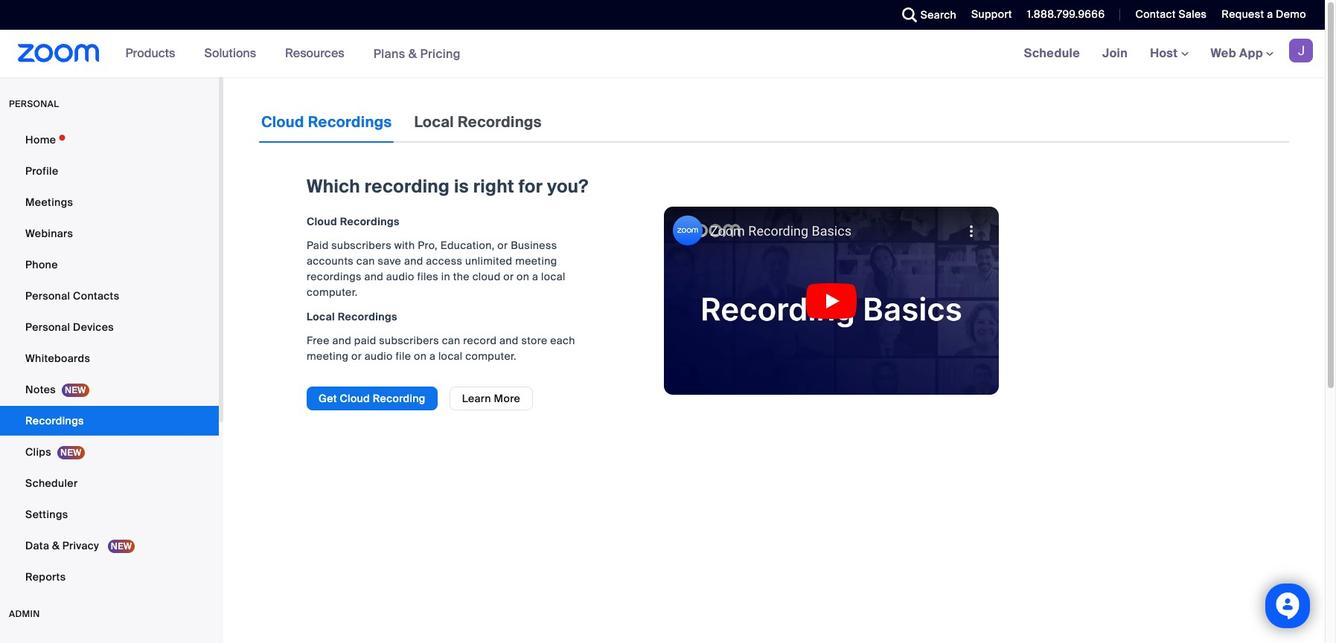 Task type: vqa. For each thing, say whether or not it's contained in the screenshot.
Web App dropdown button
yes



Task type: locate. For each thing, give the bounding box(es) containing it.
0 vertical spatial subscribers
[[331, 239, 391, 252]]

cloud
[[261, 112, 304, 132], [307, 215, 337, 229], [340, 392, 370, 406]]

0 horizontal spatial &
[[52, 540, 60, 553]]

2 horizontal spatial a
[[1267, 7, 1273, 21]]

meetings
[[25, 196, 73, 209]]

or
[[497, 239, 508, 252], [503, 270, 514, 284], [351, 350, 362, 363]]

tabs of recording tab list
[[259, 101, 544, 143]]

1 vertical spatial local
[[438, 350, 463, 363]]

1 personal from the top
[[25, 290, 70, 303]]

or up unlimited at left top
[[497, 239, 508, 252]]

0 vertical spatial personal
[[25, 290, 70, 303]]

recordings
[[307, 270, 362, 284]]

0 vertical spatial audio
[[386, 270, 414, 284]]

1 vertical spatial personal
[[25, 321, 70, 334]]

personal up the whiteboards at the bottom left of the page
[[25, 321, 70, 334]]

1 horizontal spatial can
[[442, 334, 460, 348]]

schedule
[[1024, 45, 1080, 61]]

0 horizontal spatial computer.
[[307, 286, 358, 299]]

phone link
[[0, 250, 219, 280]]

1 vertical spatial subscribers
[[379, 334, 439, 348]]

0 vertical spatial a
[[1267, 7, 1273, 21]]

meeting
[[515, 255, 557, 268], [307, 350, 349, 363]]

& inside data & privacy link
[[52, 540, 60, 553]]

accounts
[[307, 255, 354, 268]]

on down business
[[517, 270, 529, 284]]

local recordings
[[414, 112, 542, 132], [307, 310, 397, 324]]

meeting down the free
[[307, 350, 349, 363]]

in
[[441, 270, 450, 284]]

store
[[521, 334, 548, 348]]

local up 'which recording is right for you?'
[[414, 112, 454, 132]]

local right file
[[438, 350, 463, 363]]

or inside free and paid subscribers can record and store each meeting or audio file on a local computer.
[[351, 350, 362, 363]]

0 horizontal spatial can
[[356, 255, 375, 268]]

personal devices
[[25, 321, 114, 334]]

1 vertical spatial &
[[52, 540, 60, 553]]

local up the free
[[307, 310, 335, 324]]

cloud
[[472, 270, 501, 284]]

meeting down business
[[515, 255, 557, 268]]

0 vertical spatial &
[[408, 46, 417, 61]]

files
[[417, 270, 438, 284]]

cloud recordings up 'which'
[[261, 112, 392, 132]]

zoom logo image
[[18, 44, 99, 63]]

contact
[[1135, 7, 1176, 21]]

personal contacts
[[25, 290, 119, 303]]

1 horizontal spatial cloud
[[307, 215, 337, 229]]

local down business
[[541, 270, 565, 284]]

and left the paid on the left of the page
[[332, 334, 351, 348]]

access
[[426, 255, 462, 268]]

recordings
[[308, 112, 392, 132], [458, 112, 542, 132], [340, 215, 400, 229], [338, 310, 397, 324], [25, 415, 84, 428]]

support link
[[960, 0, 1016, 30], [971, 7, 1012, 21]]

0 vertical spatial cloud recordings
[[261, 112, 392, 132]]

0 horizontal spatial a
[[429, 350, 436, 363]]

0 vertical spatial can
[[356, 255, 375, 268]]

2 vertical spatial or
[[351, 350, 362, 363]]

1 horizontal spatial local
[[541, 270, 565, 284]]

& for privacy
[[52, 540, 60, 553]]

1 horizontal spatial computer.
[[465, 350, 516, 363]]

web
[[1211, 45, 1236, 61]]

local recordings inside tab
[[414, 112, 542, 132]]

local inside free and paid subscribers can record and store each meeting or audio file on a local computer.
[[438, 350, 463, 363]]

personal down the phone
[[25, 290, 70, 303]]

a left demo
[[1267, 7, 1273, 21]]

0 vertical spatial local
[[541, 270, 565, 284]]

1 vertical spatial on
[[414, 350, 427, 363]]

can inside paid subscribers with pro, education, or business accounts can save and access unlimited meeting recordings and audio files in the cloud or on a local computer.
[[356, 255, 375, 268]]

which recording is right for you?
[[307, 175, 588, 198]]

whiteboards
[[25, 352, 90, 365]]

pricing
[[420, 46, 461, 61]]

0 vertical spatial on
[[517, 270, 529, 284]]

recordings up right
[[458, 112, 542, 132]]

request a demo link
[[1211, 0, 1325, 30], [1222, 7, 1306, 21]]

1 vertical spatial meeting
[[307, 350, 349, 363]]

or right cloud in the top of the page
[[503, 270, 514, 284]]

1 horizontal spatial local recordings
[[414, 112, 542, 132]]

privacy
[[62, 540, 99, 553]]

cloud right get
[[340, 392, 370, 406]]

can left save
[[356, 255, 375, 268]]

cloud down product information navigation
[[261, 112, 304, 132]]

recordings inside cloud recordings tab
[[308, 112, 392, 132]]

0 horizontal spatial local
[[307, 310, 335, 324]]

and
[[404, 255, 423, 268], [364, 270, 383, 284], [332, 334, 351, 348], [500, 334, 519, 348]]

plans & pricing link
[[373, 46, 461, 61], [373, 46, 461, 61]]

or down the paid on the left of the page
[[351, 350, 362, 363]]

products
[[126, 45, 175, 61]]

recordings down notes
[[25, 415, 84, 428]]

contact sales link
[[1124, 0, 1211, 30], [1135, 7, 1207, 21]]

search button
[[891, 0, 960, 30]]

2 vertical spatial cloud
[[340, 392, 370, 406]]

1.888.799.9666
[[1027, 7, 1105, 21]]

2 horizontal spatial cloud
[[340, 392, 370, 406]]

0 horizontal spatial on
[[414, 350, 427, 363]]

&
[[408, 46, 417, 61], [52, 540, 60, 553]]

1 horizontal spatial meeting
[[515, 255, 557, 268]]

0 horizontal spatial local recordings
[[307, 310, 397, 324]]

cloud recordings tab
[[259, 101, 394, 143]]

learn
[[462, 392, 491, 406]]

local recordings up right
[[414, 112, 542, 132]]

which
[[307, 175, 360, 198]]

products button
[[126, 30, 182, 77]]

request a demo
[[1222, 7, 1306, 21]]

solutions
[[204, 45, 256, 61]]

1 vertical spatial or
[[503, 270, 514, 284]]

1 vertical spatial a
[[532, 270, 538, 284]]

1 vertical spatial cloud
[[307, 215, 337, 229]]

1 vertical spatial computer.
[[465, 350, 516, 363]]

recordings up 'which'
[[308, 112, 392, 132]]

app
[[1239, 45, 1263, 61]]

cloud recordings down 'which'
[[307, 215, 400, 229]]

& right plans
[[408, 46, 417, 61]]

1 horizontal spatial &
[[408, 46, 417, 61]]

personal devices link
[[0, 313, 219, 342]]

solutions button
[[204, 30, 263, 77]]

the
[[453, 270, 470, 284]]

1 horizontal spatial a
[[532, 270, 538, 284]]

data
[[25, 540, 49, 553]]

0 vertical spatial local recordings
[[414, 112, 542, 132]]

recordings link
[[0, 406, 219, 436]]

cloud recordings
[[261, 112, 392, 132], [307, 215, 400, 229]]

local
[[414, 112, 454, 132], [307, 310, 335, 324]]

1 vertical spatial local
[[307, 310, 335, 324]]

1 vertical spatial can
[[442, 334, 460, 348]]

0 vertical spatial cloud
[[261, 112, 304, 132]]

personal
[[25, 290, 70, 303], [25, 321, 70, 334]]

support
[[971, 7, 1012, 21]]

local recordings up the paid on the left of the page
[[307, 310, 397, 324]]

0 horizontal spatial cloud
[[261, 112, 304, 132]]

a inside paid subscribers with pro, education, or business accounts can save and access unlimited meeting recordings and audio files in the cloud or on a local computer.
[[532, 270, 538, 284]]

subscribers up save
[[331, 239, 391, 252]]

audio down save
[[386, 270, 414, 284]]

more
[[494, 392, 520, 406]]

2 personal from the top
[[25, 321, 70, 334]]

0 vertical spatial meeting
[[515, 255, 557, 268]]

1 horizontal spatial on
[[517, 270, 529, 284]]

personal for personal devices
[[25, 321, 70, 334]]

clips
[[25, 446, 51, 459]]

0 vertical spatial or
[[497, 239, 508, 252]]

0 horizontal spatial local
[[438, 350, 463, 363]]

join
[[1102, 45, 1128, 61]]

on right file
[[414, 350, 427, 363]]

notes
[[25, 383, 56, 397]]

join link
[[1091, 30, 1139, 77]]

a right file
[[429, 350, 436, 363]]

2 vertical spatial a
[[429, 350, 436, 363]]

audio down the paid on the left of the page
[[365, 350, 393, 363]]

a down business
[[532, 270, 538, 284]]

profile
[[25, 165, 58, 178]]

local recordings tab
[[412, 101, 544, 143]]

can
[[356, 255, 375, 268], [442, 334, 460, 348]]

audio inside paid subscribers with pro, education, or business accounts can save and access unlimited meeting recordings and audio files in the cloud or on a local computer.
[[386, 270, 414, 284]]

computer. down record
[[465, 350, 516, 363]]

learn more button
[[449, 387, 533, 411]]

and down save
[[364, 270, 383, 284]]

subscribers up file
[[379, 334, 439, 348]]

1 horizontal spatial local
[[414, 112, 454, 132]]

1 vertical spatial audio
[[365, 350, 393, 363]]

unlimited
[[465, 255, 512, 268]]

& right data
[[52, 540, 60, 553]]

learn more
[[462, 392, 520, 406]]

1.888.799.9666 button
[[1016, 0, 1109, 30], [1027, 7, 1105, 21]]

0 horizontal spatial meeting
[[307, 350, 349, 363]]

banner
[[0, 30, 1325, 78]]

computer. down recordings
[[307, 286, 358, 299]]

for
[[519, 175, 543, 198]]

cloud up paid at top
[[307, 215, 337, 229]]

settings link
[[0, 500, 219, 530]]

computer. inside paid subscribers with pro, education, or business accounts can save and access unlimited meeting recordings and audio files in the cloud or on a local computer.
[[307, 286, 358, 299]]

& inside product information navigation
[[408, 46, 417, 61]]

personal
[[9, 98, 59, 110]]

can left record
[[442, 334, 460, 348]]

host button
[[1150, 45, 1188, 61]]

search
[[921, 8, 957, 22]]

0 vertical spatial local
[[414, 112, 454, 132]]

0 vertical spatial computer.
[[307, 286, 358, 299]]

you?
[[547, 175, 588, 198]]



Task type: describe. For each thing, give the bounding box(es) containing it.
webinars link
[[0, 219, 219, 249]]

home link
[[0, 125, 219, 155]]

on inside free and paid subscribers can record and store each meeting or audio file on a local computer.
[[414, 350, 427, 363]]

& for pricing
[[408, 46, 417, 61]]

admin
[[9, 609, 40, 621]]

personal contacts link
[[0, 281, 219, 311]]

free
[[307, 334, 330, 348]]

recording
[[365, 175, 450, 198]]

product information navigation
[[114, 30, 472, 78]]

banner containing products
[[0, 30, 1325, 78]]

web app
[[1211, 45, 1263, 61]]

plans & pricing
[[373, 46, 461, 61]]

meeting inside free and paid subscribers can record and store each meeting or audio file on a local computer.
[[307, 350, 349, 363]]

clips link
[[0, 438, 219, 467]]

whiteboards link
[[0, 344, 219, 374]]

paid subscribers with pro, education, or business accounts can save and access unlimited meeting recordings and audio files in the cloud or on a local computer.
[[307, 239, 565, 299]]

web app button
[[1211, 45, 1274, 61]]

cloud inside button
[[340, 392, 370, 406]]

record
[[463, 334, 497, 348]]

subscribers inside paid subscribers with pro, education, or business accounts can save and access unlimited meeting recordings and audio files in the cloud or on a local computer.
[[331, 239, 391, 252]]

host
[[1150, 45, 1181, 61]]

1 vertical spatial cloud recordings
[[307, 215, 400, 229]]

home
[[25, 133, 56, 147]]

each
[[550, 334, 575, 348]]

cloud recordings inside cloud recordings tab
[[261, 112, 392, 132]]

recordings inside recordings link
[[25, 415, 84, 428]]

paid
[[354, 334, 376, 348]]

scheduler
[[25, 477, 78, 491]]

save
[[378, 255, 401, 268]]

paid
[[307, 239, 329, 252]]

can inside free and paid subscribers can record and store each meeting or audio file on a local computer.
[[442, 334, 460, 348]]

personal for personal contacts
[[25, 290, 70, 303]]

plans
[[373, 46, 405, 61]]

business
[[511, 239, 557, 252]]

devices
[[73, 321, 114, 334]]

demo
[[1276, 7, 1306, 21]]

settings
[[25, 508, 68, 522]]

profile picture image
[[1289, 39, 1313, 63]]

phone
[[25, 258, 58, 272]]

reports link
[[0, 563, 219, 593]]

notes link
[[0, 375, 219, 405]]

main content element
[[259, 101, 1289, 426]]

profile link
[[0, 156, 219, 186]]

get cloud recording button
[[307, 387, 437, 411]]

meetings link
[[0, 188, 219, 217]]

contacts
[[73, 290, 119, 303]]

on inside paid subscribers with pro, education, or business accounts can save and access unlimited meeting recordings and audio files in the cloud or on a local computer.
[[517, 270, 529, 284]]

subscribers inside free and paid subscribers can record and store each meeting or audio file on a local computer.
[[379, 334, 439, 348]]

right
[[473, 175, 514, 198]]

meetings navigation
[[1013, 30, 1325, 78]]

with
[[394, 239, 415, 252]]

meeting inside paid subscribers with pro, education, or business accounts can save and access unlimited meeting recordings and audio files in the cloud or on a local computer.
[[515, 255, 557, 268]]

free and paid subscribers can record and store each meeting or audio file on a local computer.
[[307, 334, 575, 363]]

get cloud recording
[[319, 392, 426, 406]]

resources button
[[285, 30, 351, 77]]

get
[[319, 392, 337, 406]]

request
[[1222, 7, 1264, 21]]

computer. inside free and paid subscribers can record and store each meeting or audio file on a local computer.
[[465, 350, 516, 363]]

is
[[454, 175, 469, 198]]

audio inside free and paid subscribers can record and store each meeting or audio file on a local computer.
[[365, 350, 393, 363]]

and down 'with'
[[404, 255, 423, 268]]

file
[[396, 350, 411, 363]]

scheduler link
[[0, 469, 219, 499]]

a inside free and paid subscribers can record and store each meeting or audio file on a local computer.
[[429, 350, 436, 363]]

and left store
[[500, 334, 519, 348]]

recordings up 'with'
[[340, 215, 400, 229]]

data & privacy link
[[0, 531, 219, 561]]

personal menu menu
[[0, 125, 219, 594]]

recording
[[373, 392, 426, 406]]

pro,
[[418, 239, 438, 252]]

resources
[[285, 45, 344, 61]]

1 vertical spatial local recordings
[[307, 310, 397, 324]]

local inside paid subscribers with pro, education, or business accounts can save and access unlimited meeting recordings and audio files in the cloud or on a local computer.
[[541, 270, 565, 284]]

reports
[[25, 571, 66, 584]]

cloud inside tab
[[261, 112, 304, 132]]

contact sales
[[1135, 7, 1207, 21]]

recordings inside local recordings tab
[[458, 112, 542, 132]]

education,
[[440, 239, 495, 252]]

local inside tab
[[414, 112, 454, 132]]

data & privacy
[[25, 540, 102, 553]]

webinars
[[25, 227, 73, 240]]

schedule link
[[1013, 30, 1091, 77]]

recordings up the paid on the left of the page
[[338, 310, 397, 324]]

sales
[[1179, 7, 1207, 21]]



